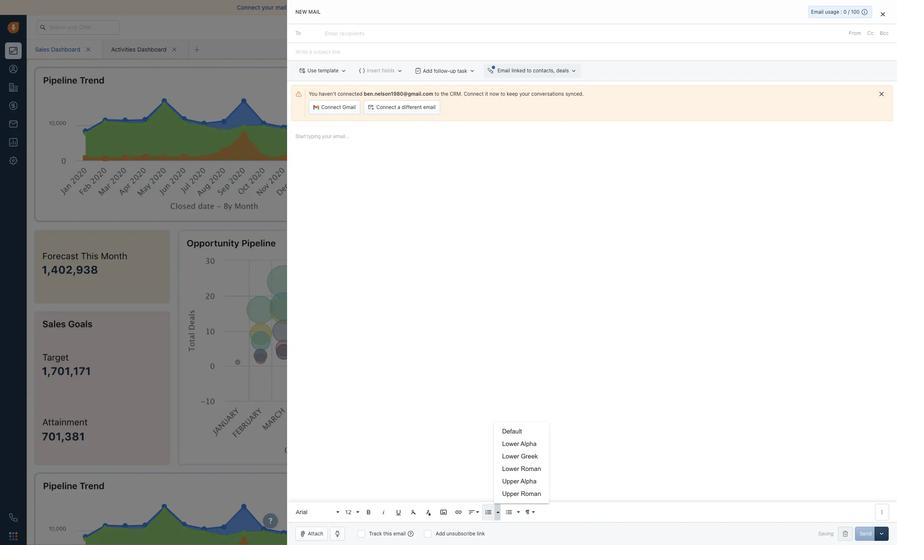Task type: describe. For each thing, give the bounding box(es) containing it.
haven't
[[319, 91, 336, 97]]

link
[[477, 531, 485, 537]]

email for email usage : 0 / 100
[[811, 9, 824, 15]]

100
[[851, 9, 860, 15]]

Enter recipients text field
[[325, 27, 366, 40]]

enable
[[378, 4, 396, 11]]

mail
[[309, 9, 321, 15]]

days
[[714, 24, 724, 30]]

arial
[[296, 509, 308, 516]]

deliverability
[[329, 4, 364, 11]]

:
[[841, 9, 842, 15]]

clear formatting image
[[410, 509, 417, 516]]

21
[[708, 24, 713, 30]]

deals
[[557, 67, 569, 74]]

bcc
[[880, 30, 889, 36]]

1 horizontal spatial a
[[435, 67, 438, 73]]

track
[[369, 531, 382, 537]]

from
[[849, 30, 861, 36]]

upper roman link
[[494, 488, 550, 500]]

connect a different email button
[[364, 100, 440, 115]]

upper for upper alpha
[[502, 478, 519, 485]]

dashboard for sales dashboard
[[51, 46, 80, 53]]

sales
[[35, 46, 49, 53]]

sync
[[416, 4, 429, 11]]

lower greek link
[[494, 450, 550, 463]]

lower greek
[[502, 453, 538, 460]]

new mail
[[296, 9, 321, 15]]

synced.
[[566, 91, 584, 97]]

task
[[457, 68, 467, 74]]

fields
[[382, 67, 395, 74]]

follow-
[[434, 68, 450, 74]]

Write a subject line text field
[[287, 43, 897, 60]]

gmail
[[343, 104, 356, 110]]

now
[[490, 91, 499, 97]]

plans
[[760, 24, 773, 30]]

upper alpha link
[[494, 475, 550, 488]]

is
[[430, 67, 433, 73]]

your trial ends in 21 days
[[670, 24, 724, 30]]

2 horizontal spatial email
[[438, 4, 452, 11]]

report.
[[457, 67, 473, 73]]

connect gmail
[[321, 104, 356, 110]]

close image
[[881, 12, 885, 17]]

lower for lower greek
[[502, 453, 519, 460]]

the
[[441, 91, 449, 97]]

sample
[[439, 67, 456, 73]]

connect a different email
[[376, 104, 436, 110]]

connect left it
[[464, 91, 484, 97]]

connect for connect your mailbox to improve deliverability and enable 2-way sync of email conversations.
[[237, 4, 260, 11]]

application containing default
[[287, 125, 897, 522]]

activities
[[111, 46, 136, 53]]

email linked to contacts, deals button
[[484, 64, 581, 78]]

this
[[383, 531, 392, 537]]

new
[[296, 9, 307, 15]]

default
[[502, 428, 522, 435]]

use template button
[[296, 64, 351, 78]]

mailbox
[[276, 4, 297, 11]]

lower alpha
[[502, 440, 537, 447]]

to left mail
[[298, 4, 304, 11]]

real
[[504, 67, 513, 73]]

add unsubscribe link
[[436, 531, 485, 537]]

lower for lower roman
[[502, 465, 519, 472]]

different
[[402, 104, 422, 110]]

up
[[450, 68, 456, 74]]

alpha for upper alpha
[[521, 478, 537, 485]]

connect for connect a different email
[[376, 104, 396, 110]]

data.
[[514, 67, 526, 73]]

send email image
[[815, 24, 821, 31]]

this
[[418, 67, 428, 73]]

email inside connect a different email button
[[423, 104, 436, 110]]

template
[[318, 67, 339, 74]]

explore plans link
[[736, 22, 777, 32]]

of
[[431, 4, 436, 11]]

it
[[485, 91, 488, 97]]

your
[[670, 24, 680, 30]]

contacts,
[[533, 67, 555, 74]]

dismiss
[[476, 67, 494, 73]]

0 horizontal spatial your
[[262, 4, 274, 11]]

0
[[844, 9, 847, 15]]

/
[[848, 9, 850, 15]]

a inside connect a different email button
[[398, 104, 401, 110]]

dismiss button
[[473, 66, 496, 74]]

and
[[366, 4, 376, 11]]

trial
[[681, 24, 690, 30]]



Task type: vqa. For each thing, say whether or not it's contained in the screenshot.
Click corresponding to stage
no



Task type: locate. For each thing, give the bounding box(es) containing it.
email
[[811, 9, 824, 15], [498, 67, 510, 74]]

2 dashboard from the left
[[137, 46, 167, 53]]

connect down ben.nelson1980@gmail.com
[[376, 104, 396, 110]]

attach
[[308, 531, 323, 537]]

way
[[404, 4, 415, 11]]

dashboard right activities
[[137, 46, 167, 53]]

roman for upper roman
[[521, 490, 541, 497]]

sales dashboard
[[35, 46, 80, 53]]

explore
[[740, 24, 758, 30]]

add left unsubscribe
[[436, 531, 445, 537]]

12
[[345, 509, 352, 516]]

dashboard for activities dashboard
[[137, 46, 167, 53]]

add follow-up task
[[423, 68, 467, 74]]

1 vertical spatial roman
[[521, 490, 541, 497]]

a left different
[[398, 104, 401, 110]]

roman for lower roman
[[521, 465, 541, 472]]

this is a sample report. dismiss for real data.
[[418, 67, 526, 73]]

explore plans
[[740, 24, 773, 30]]

to right data.
[[527, 67, 532, 74]]

connect inside button
[[376, 104, 396, 110]]

2 vertical spatial lower
[[502, 465, 519, 472]]

email usage : 0 / 100
[[811, 9, 860, 15]]

add for add follow-up task
[[423, 68, 433, 74]]

alpha up greek
[[521, 440, 537, 447]]

dialog
[[287, 0, 897, 545]]

you
[[309, 91, 318, 97]]

email
[[438, 4, 452, 11], [423, 104, 436, 110], [394, 531, 406, 537]]

0 vertical spatial alpha
[[521, 440, 537, 447]]

1 vertical spatial email
[[498, 67, 510, 74]]

0 vertical spatial roman
[[521, 465, 541, 472]]

email right the this
[[394, 531, 406, 537]]

lower for lower alpha
[[502, 440, 519, 447]]

roman down greek
[[521, 465, 541, 472]]

lower up the upper alpha
[[502, 465, 519, 472]]

application
[[287, 125, 897, 522]]

greek
[[521, 453, 538, 460]]

connect left mailbox
[[237, 4, 260, 11]]

roman down upper alpha link
[[521, 490, 541, 497]]

to inside 'button'
[[527, 67, 532, 74]]

0 vertical spatial email
[[438, 4, 452, 11]]

1 upper from the top
[[502, 478, 519, 485]]

email left the linked
[[498, 67, 510, 74]]

1 alpha from the top
[[521, 440, 537, 447]]

1 vertical spatial alpha
[[521, 478, 537, 485]]

email left usage
[[811, 9, 824, 15]]

3 lower from the top
[[502, 465, 519, 472]]

crm.
[[450, 91, 463, 97]]

improve
[[306, 4, 328, 11]]

insert fields button
[[355, 64, 407, 78]]

1 horizontal spatial your
[[520, 91, 530, 97]]

2 vertical spatial email
[[394, 531, 406, 537]]

upper for upper roman
[[502, 490, 519, 497]]

for
[[496, 67, 503, 73]]

lower alpha link
[[494, 438, 550, 450]]

unsubscribe
[[447, 531, 476, 537]]

your left mailbox
[[262, 4, 274, 11]]

to right now
[[501, 91, 506, 97]]

connect for connect gmail
[[321, 104, 341, 110]]

1 horizontal spatial dashboard
[[137, 46, 167, 53]]

email linked to contacts, deals
[[498, 67, 569, 74]]

dashboard right sales
[[51, 46, 80, 53]]

upper alpha
[[502, 478, 537, 485]]

phone element
[[5, 510, 22, 526]]

0 horizontal spatial add
[[423, 68, 433, 74]]

lower
[[502, 440, 519, 447], [502, 453, 519, 460], [502, 465, 519, 472]]

connect your mailbox to improve deliverability and enable 2-way sync of email conversations.
[[237, 4, 494, 11]]

insert
[[367, 67, 381, 74]]

attach button
[[296, 527, 328, 541]]

connect down haven't
[[321, 104, 341, 110]]

connect gmail button
[[309, 100, 361, 115]]

alpha down lower roman link
[[521, 478, 537, 485]]

in
[[703, 24, 707, 30]]

0 horizontal spatial email
[[498, 67, 510, 74]]

upper down lower roman link
[[502, 478, 519, 485]]

add
[[423, 68, 433, 74], [436, 531, 445, 537]]

upper down the upper alpha
[[502, 490, 519, 497]]

0 vertical spatial upper
[[502, 478, 519, 485]]

keep
[[507, 91, 518, 97]]

upper roman
[[502, 490, 541, 497]]

email right different
[[423, 104, 436, 110]]

0 vertical spatial a
[[435, 67, 438, 73]]

ben.nelson1980@gmail.com
[[364, 91, 433, 97]]

email inside email linked to contacts, deals 'button'
[[498, 67, 510, 74]]

ends
[[691, 24, 701, 30]]

1 lower from the top
[[502, 440, 519, 447]]

add for add unsubscribe link
[[436, 531, 445, 537]]

arial button
[[293, 504, 340, 521]]

1 vertical spatial email
[[423, 104, 436, 110]]

use template
[[308, 67, 339, 74]]

a right is
[[435, 67, 438, 73]]

use
[[308, 67, 317, 74]]

lower down "default"
[[502, 440, 519, 447]]

2 lower from the top
[[502, 453, 519, 460]]

add left follow- on the top of page
[[423, 68, 433, 74]]

dialog containing default
[[287, 0, 897, 545]]

connect your mailbox link
[[237, 4, 298, 11]]

saving
[[819, 531, 834, 537]]

bold (⌘b) image
[[365, 509, 373, 516]]

Search your CRM... text field
[[37, 20, 120, 34]]

2 roman from the top
[[521, 490, 541, 497]]

0 vertical spatial add
[[423, 68, 433, 74]]

activities dashboard
[[111, 46, 167, 53]]

1 vertical spatial lower
[[502, 453, 519, 460]]

1 dashboard from the left
[[51, 46, 80, 53]]

1 vertical spatial a
[[398, 104, 401, 110]]

connect inside button
[[321, 104, 341, 110]]

usage
[[825, 9, 840, 15]]

italic (⌘i) image
[[380, 509, 388, 516]]

0 horizontal spatial email
[[394, 531, 406, 537]]

1 horizontal spatial add
[[436, 531, 445, 537]]

1 roman from the top
[[521, 465, 541, 472]]

lower down the lower alpha
[[502, 453, 519, 460]]

more misc image
[[879, 509, 886, 516]]

1 vertical spatial your
[[520, 91, 530, 97]]

0 horizontal spatial dashboard
[[51, 46, 80, 53]]

conversations.
[[454, 4, 494, 11]]

email right of
[[438, 4, 452, 11]]

alpha
[[521, 440, 537, 447], [521, 478, 537, 485]]

freshworks switcher image
[[9, 532, 17, 541]]

1 horizontal spatial email
[[423, 104, 436, 110]]

to left the
[[435, 91, 440, 97]]

0 horizontal spatial a
[[398, 104, 401, 110]]

default link
[[494, 425, 550, 438]]

2 alpha from the top
[[521, 478, 537, 485]]

cc
[[868, 30, 874, 36]]

to
[[296, 30, 301, 36]]

1 horizontal spatial email
[[811, 9, 824, 15]]

you haven't connected ben.nelson1980@gmail.com to the crm. connect it now to keep your conversations synced.
[[309, 91, 584, 97]]

0 vertical spatial email
[[811, 9, 824, 15]]

connected
[[338, 91, 363, 97]]

1 vertical spatial add
[[436, 531, 445, 537]]

your right keep
[[520, 91, 530, 97]]

1 vertical spatial upper
[[502, 490, 519, 497]]

email for email linked to contacts, deals
[[498, 67, 510, 74]]

to
[[298, 4, 304, 11], [527, 67, 532, 74], [435, 91, 440, 97], [501, 91, 506, 97]]

12 button
[[342, 504, 360, 521]]

conversations
[[531, 91, 564, 97]]

alpha for lower alpha
[[521, 440, 537, 447]]

insert fields
[[367, 67, 395, 74]]

2 upper from the top
[[502, 490, 519, 497]]

upper
[[502, 478, 519, 485], [502, 490, 519, 497]]

linked
[[512, 67, 526, 74]]

2-
[[398, 4, 404, 11]]

0 vertical spatial lower
[[502, 440, 519, 447]]

phone image
[[9, 514, 17, 522]]

dashboard
[[51, 46, 80, 53], [137, 46, 167, 53]]

0 vertical spatial your
[[262, 4, 274, 11]]



